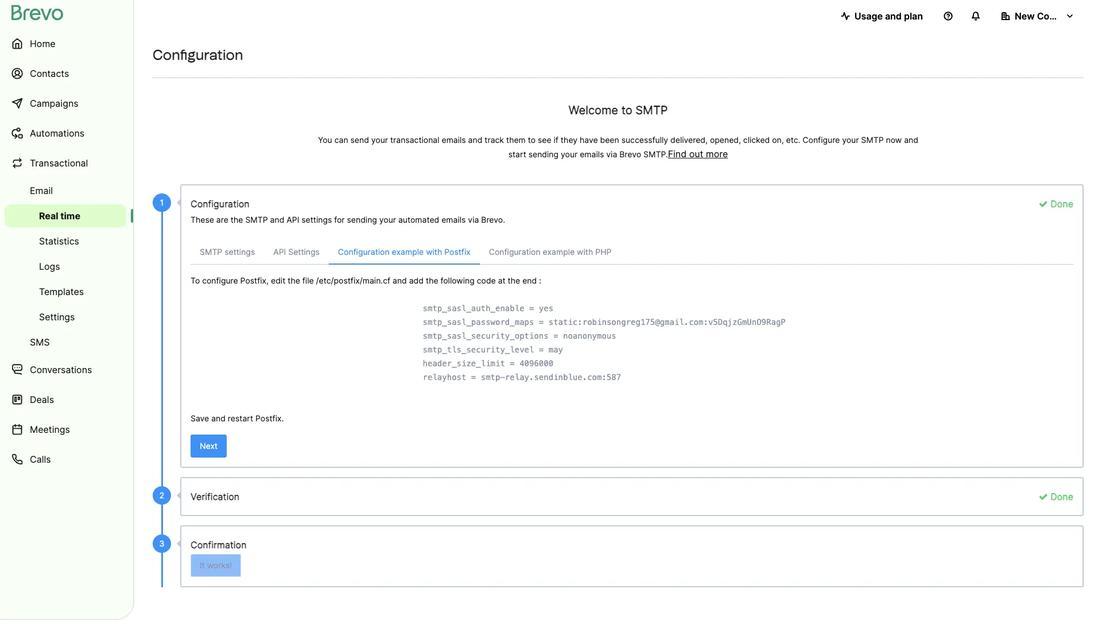 Task type: vqa. For each thing, say whether or not it's contained in the screenshot.
Apply button
no



Task type: describe. For each thing, give the bounding box(es) containing it.
it works! link
[[191, 554, 241, 577]]

smtp inside you can send your transactional emails and track them to see if they have been successfully delivered, opened, clicked on, etc. configure your smtp now and start sending your emails via brevo smtp.
[[862, 135, 884, 145]]

sending inside you can send your transactional emails and track them to see if they have been successfully delivered, opened, clicked on, etc. configure your smtp now and start sending your emails via brevo smtp.
[[529, 149, 559, 159]]

at
[[498, 276, 506, 285]]

automations link
[[5, 119, 126, 147]]

1 vertical spatial emails
[[580, 149, 604, 159]]

statistics
[[39, 236, 79, 247]]

:
[[539, 276, 542, 285]]

= up may
[[554, 331, 559, 341]]

next
[[200, 441, 218, 451]]

check image for verification
[[1040, 492, 1049, 501]]

settings inside tab list
[[288, 247, 320, 257]]

calls link
[[5, 446, 126, 473]]

add
[[409, 276, 424, 285]]

welcome
[[569, 103, 619, 117]]

configure
[[803, 135, 841, 145]]

delivered,
[[671, 135, 708, 145]]

0 horizontal spatial sending
[[347, 215, 377, 225]]

1
[[160, 198, 164, 207]]

smtp up successfully
[[636, 103, 668, 117]]

= left 4096000
[[510, 359, 515, 368]]

= down the yes
[[539, 318, 544, 327]]

calls
[[30, 454, 51, 465]]

smtp_tls_security_level
[[423, 345, 534, 354]]

next button
[[191, 435, 227, 458]]

your right the configure
[[843, 135, 860, 145]]

opened,
[[710, 135, 742, 145]]

and left track
[[468, 135, 483, 145]]

real
[[39, 210, 58, 222]]

your left the automated
[[380, 215, 396, 225]]

:v5dqjzgmuno9ragp smtp_sasl_security_options = noanonymous smtp_tls_security_level = may header_size_limit = 4096000 relayhost = smtp-relay.sendinblue.com:587
[[191, 318, 786, 396]]

campaigns link
[[5, 90, 126, 117]]

new company button
[[993, 5, 1084, 28]]

track
[[485, 135, 504, 145]]

email
[[30, 185, 53, 196]]

company
[[1038, 10, 1080, 22]]

on,
[[773, 135, 784, 145]]

to
[[191, 276, 200, 285]]

transactional link
[[5, 149, 126, 177]]

smtp_sasl_security_options
[[423, 331, 549, 341]]

brevo
[[620, 149, 642, 159]]

relay.sendinblue.com:587
[[505, 373, 622, 382]]

tab panel containing smtp settings
[[191, 241, 1074, 426]]

0 vertical spatial emails
[[442, 135, 466, 145]]

the right the add
[[426, 276, 439, 285]]

start
[[509, 149, 527, 159]]

2
[[160, 491, 164, 500]]

they
[[561, 135, 578, 145]]

robinsongreg175@gmail.com
[[583, 318, 704, 327]]

logs link
[[5, 255, 126, 278]]

find
[[668, 148, 687, 160]]

= left the yes
[[530, 304, 534, 313]]

may
[[549, 345, 564, 354]]

your down the they
[[561, 149, 578, 159]]

and left the add
[[393, 276, 407, 285]]

1 vertical spatial settings
[[225, 247, 255, 257]]

time
[[60, 210, 80, 222]]

postfix.
[[256, 414, 284, 423]]

more
[[706, 148, 729, 160]]

save
[[191, 414, 209, 423]]

it works!
[[200, 561, 232, 570]]

configuration example with postfix
[[338, 247, 471, 257]]

meetings
[[30, 424, 70, 435]]

find out more button
[[668, 148, 729, 160]]

with for postfix
[[426, 247, 443, 257]]

find out more
[[668, 148, 729, 160]]

conversations
[[30, 364, 92, 376]]

to inside you can send your transactional emails and track them to see if they have been successfully delivered, opened, clicked on, etc. configure your smtp now and start sending your emails via brevo smtp.
[[528, 135, 536, 145]]

example for postfix
[[392, 247, 424, 257]]

postfix
[[445, 247, 471, 257]]

0 vertical spatial settings
[[302, 215, 332, 225]]

code
[[477, 276, 496, 285]]

and up api settings
[[270, 215, 285, 225]]

works!
[[207, 561, 232, 570]]

api inside tab list
[[274, 247, 286, 257]]

usage and plan
[[855, 10, 924, 22]]

following
[[441, 276, 475, 285]]

and right now
[[905, 135, 919, 145]]

done for verification
[[1049, 491, 1074, 503]]

transactional
[[30, 157, 88, 169]]

smtp-
[[481, 373, 505, 382]]

example for php
[[543, 247, 575, 257]]

usage
[[855, 10, 883, 22]]

configuration example with postfix link
[[329, 241, 480, 265]]

the right are
[[231, 215, 243, 225]]

the left the 'file'
[[288, 276, 300, 285]]

them
[[507, 135, 526, 145]]

you can send your transactional emails and track them to see if they have been successfully delivered, opened, clicked on, etc. configure your smtp now and start sending your emails via brevo smtp.
[[318, 135, 919, 159]]



Task type: locate. For each thing, give the bounding box(es) containing it.
see
[[538, 135, 552, 145]]

smtp left now
[[862, 135, 884, 145]]

sending down see
[[529, 149, 559, 159]]

new
[[1016, 10, 1035, 22]]

/etc/postfix/main.cf
[[316, 276, 391, 285]]

verification
[[191, 491, 240, 503]]

settings link
[[5, 306, 126, 329]]

noanonymous
[[563, 331, 617, 341]]

sending
[[529, 149, 559, 159], [347, 215, 377, 225]]

smtp_sasl_auth_enable
[[423, 304, 525, 313]]

=
[[530, 304, 534, 313], [539, 318, 544, 327], [554, 331, 559, 341], [539, 345, 544, 354], [510, 359, 515, 368], [472, 373, 476, 382]]

configuration inside "link"
[[338, 247, 390, 257]]

out
[[690, 148, 704, 160]]

for
[[334, 215, 345, 225]]

configuration example with php
[[489, 247, 612, 257]]

successfully
[[622, 135, 669, 145]]

the
[[231, 215, 243, 225], [288, 276, 300, 285], [426, 276, 439, 285], [508, 276, 521, 285]]

via inside you can send your transactional emails and track them to see if they have been successfully delivered, opened, clicked on, etc. configure your smtp now and start sending your emails via brevo smtp.
[[607, 149, 618, 159]]

to right welcome
[[622, 103, 633, 117]]

1 horizontal spatial via
[[607, 149, 618, 159]]

clicked
[[744, 135, 770, 145]]

0 vertical spatial api
[[287, 215, 299, 225]]

postfix,
[[240, 276, 269, 285]]

static:
[[549, 318, 583, 327]]

1 horizontal spatial settings
[[302, 215, 332, 225]]

2 tab panel from the top
[[191, 274, 1074, 426]]

real time
[[39, 210, 80, 222]]

api up edit
[[274, 247, 286, 257]]

home link
[[5, 30, 126, 57]]

and inside button
[[886, 10, 902, 22]]

to configure postfix, edit the file /etc/postfix/main.cf and add the following code at the end :
[[191, 276, 542, 285]]

templates link
[[5, 280, 126, 303]]

to
[[622, 103, 633, 117], [528, 135, 536, 145]]

tab list containing smtp settings
[[191, 241, 1074, 265]]

the right at
[[508, 276, 521, 285]]

contacts
[[30, 68, 69, 79]]

these are the smtp and api settings for sending your automated emails via brevo.
[[191, 215, 505, 225]]

1 horizontal spatial to
[[622, 103, 633, 117]]

1 vertical spatial check image
[[1040, 492, 1049, 501]]

2 example from the left
[[543, 247, 575, 257]]

save and restart postfix.
[[191, 414, 284, 423]]

2 check image from the top
[[1040, 492, 1049, 501]]

automations
[[30, 128, 85, 139]]

usage and plan button
[[832, 5, 933, 28]]

to left see
[[528, 135, 536, 145]]

can
[[335, 135, 348, 145]]

with left php
[[577, 247, 594, 257]]

1 horizontal spatial api
[[287, 215, 299, 225]]

conversations link
[[5, 356, 126, 384]]

configuration example with php link
[[480, 241, 621, 264]]

0 horizontal spatial example
[[392, 247, 424, 257]]

api settings link
[[264, 241, 329, 264]]

1 horizontal spatial with
[[577, 247, 594, 257]]

now
[[887, 135, 903, 145]]

example left php
[[543, 247, 575, 257]]

1 example from the left
[[392, 247, 424, 257]]

sms link
[[5, 331, 126, 354]]

smtp settings link
[[191, 241, 264, 264]]

these
[[191, 215, 214, 225]]

and
[[886, 10, 902, 22], [468, 135, 483, 145], [905, 135, 919, 145], [270, 215, 285, 225], [393, 276, 407, 285], [211, 414, 226, 423]]

file
[[303, 276, 314, 285]]

campaigns
[[30, 98, 78, 109]]

api
[[287, 215, 299, 225], [274, 247, 286, 257]]

:v5dqjzgmuno9ragp
[[704, 318, 786, 327]]

with for php
[[577, 247, 594, 257]]

settings
[[288, 247, 320, 257], [39, 311, 75, 323]]

emails down have
[[580, 149, 604, 159]]

send
[[351, 135, 369, 145]]

logs
[[39, 261, 60, 272]]

settings left for
[[302, 215, 332, 225]]

api up api settings
[[287, 215, 299, 225]]

sending right for
[[347, 215, 377, 225]]

0 vertical spatial done
[[1049, 198, 1074, 210]]

php
[[596, 247, 612, 257]]

with inside "link"
[[426, 247, 443, 257]]

0 vertical spatial settings
[[288, 247, 320, 257]]

tab panel containing to configure postfix, edit the file /etc/postfix/main.cf and add the following code at the end :
[[191, 274, 1074, 426]]

smtp right are
[[245, 215, 268, 225]]

settings up the 'file'
[[288, 247, 320, 257]]

with left the postfix
[[426, 247, 443, 257]]

smtp settings
[[200, 247, 255, 257]]

check image
[[1040, 199, 1049, 209], [1040, 492, 1049, 501]]

emails up the postfix
[[442, 215, 466, 225]]

smtp_sasl_password_maps
[[423, 318, 534, 327]]

1 horizontal spatial sending
[[529, 149, 559, 159]]

0 horizontal spatial settings
[[39, 311, 75, 323]]

example up the add
[[392, 247, 424, 257]]

and right save on the left bottom of the page
[[211, 414, 226, 423]]

your right send
[[372, 135, 388, 145]]

1 done from the top
[[1049, 198, 1074, 210]]

0 horizontal spatial to
[[528, 135, 536, 145]]

0 horizontal spatial with
[[426, 247, 443, 257]]

1 horizontal spatial settings
[[288, 247, 320, 257]]

0 vertical spatial sending
[[529, 149, 559, 159]]

= down header_size_limit
[[472, 373, 476, 382]]

you
[[318, 135, 332, 145]]

2 vertical spatial emails
[[442, 215, 466, 225]]

deals link
[[5, 386, 126, 414]]

smtp.
[[644, 149, 668, 159]]

sms
[[30, 337, 50, 348]]

3
[[159, 539, 165, 549]]

0 horizontal spatial via
[[468, 215, 479, 225]]

0 vertical spatial to
[[622, 103, 633, 117]]

emails right transactional
[[442, 135, 466, 145]]

transactional
[[391, 135, 440, 145]]

1 vertical spatial to
[[528, 135, 536, 145]]

meetings link
[[5, 416, 126, 443]]

1 horizontal spatial example
[[543, 247, 575, 257]]

api settings
[[274, 247, 320, 257]]

example inside "link"
[[392, 247, 424, 257]]

smtp up configure
[[200, 247, 222, 257]]

etc.
[[787, 135, 801, 145]]

2 done from the top
[[1049, 491, 1074, 503]]

smtp
[[636, 103, 668, 117], [862, 135, 884, 145], [245, 215, 268, 225], [200, 247, 222, 257]]

1 vertical spatial done
[[1049, 491, 1074, 503]]

yes
[[539, 304, 554, 313]]

new company
[[1016, 10, 1080, 22]]

0 vertical spatial via
[[607, 149, 618, 159]]

smtp_sasl_auth_enable = yes smtp_sasl_password_maps = static: robinsongreg175@gmail.com
[[191, 304, 704, 327]]

check image for configuration
[[1040, 199, 1049, 209]]

via down been
[[607, 149, 618, 159]]

1 tab panel from the top
[[191, 241, 1074, 426]]

are
[[216, 215, 229, 225]]

4096000
[[520, 359, 554, 368]]

1 vertical spatial api
[[274, 247, 286, 257]]

= left may
[[539, 345, 544, 354]]

restart
[[228, 414, 253, 423]]

confirmation
[[191, 539, 247, 551]]

tab list
[[191, 241, 1074, 265]]

and left the plan
[[886, 10, 902, 22]]

relayhost
[[423, 373, 467, 382]]

2 with from the left
[[577, 247, 594, 257]]

1 vertical spatial via
[[468, 215, 479, 225]]

via left "brevo."
[[468, 215, 479, 225]]

welcome to smtp
[[569, 103, 668, 117]]

configure
[[202, 276, 238, 285]]

automated
[[399, 215, 440, 225]]

1 vertical spatial sending
[[347, 215, 377, 225]]

deals
[[30, 394, 54, 406]]

tab panel
[[191, 241, 1074, 426], [191, 274, 1074, 426]]

it
[[200, 561, 205, 570]]

1 check image from the top
[[1040, 199, 1049, 209]]

0 horizontal spatial settings
[[225, 247, 255, 257]]

settings down templates
[[39, 311, 75, 323]]

done for configuration
[[1049, 198, 1074, 210]]

1 with from the left
[[426, 247, 443, 257]]

if
[[554, 135, 559, 145]]

edit
[[271, 276, 286, 285]]

have
[[580, 135, 598, 145]]

done
[[1049, 198, 1074, 210], [1049, 491, 1074, 503]]

been
[[601, 135, 620, 145]]

0 horizontal spatial api
[[274, 247, 286, 257]]

email link
[[5, 179, 126, 202]]

1 vertical spatial settings
[[39, 311, 75, 323]]

0 vertical spatial check image
[[1040, 199, 1049, 209]]

settings up postfix,
[[225, 247, 255, 257]]

statistics link
[[5, 230, 126, 253]]

templates
[[39, 286, 84, 298]]



